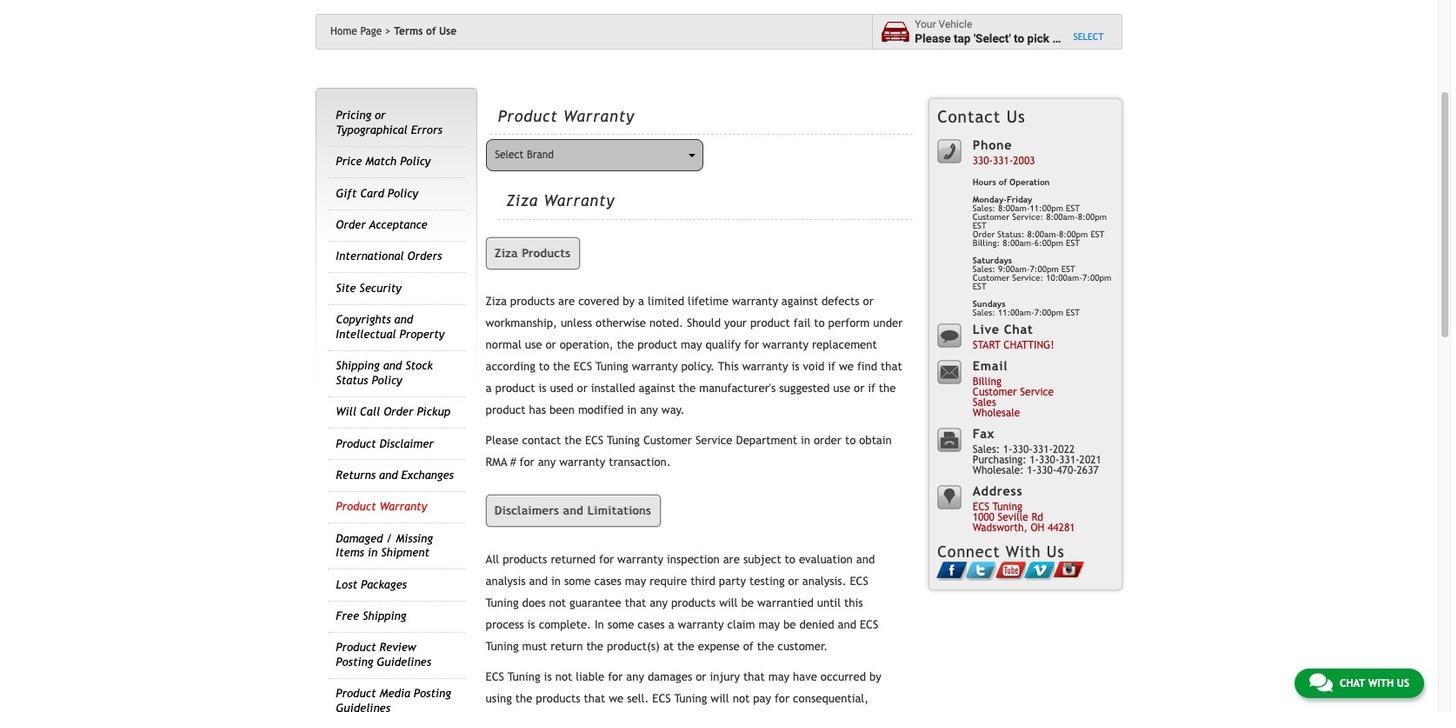 Task type: locate. For each thing, give the bounding box(es) containing it.
is inside "ecs tuning is not liable for any damages or injury that may have occurred by using the products that we sell. ecs tuning will not pay for consequential"
[[544, 670, 552, 683]]

0 horizontal spatial please
[[486, 434, 519, 447]]

warranty down contact
[[559, 456, 605, 469]]

been
[[549, 404, 575, 417]]

1 horizontal spatial be
[[783, 618, 796, 631]]

shipment
[[381, 546, 430, 559]]

this
[[844, 596, 863, 609]]

tuning up transaction.
[[607, 434, 640, 447]]

1 vertical spatial by
[[869, 670, 882, 683]]

posting inside the product media posting guidelines
[[414, 687, 451, 700]]

require
[[650, 574, 687, 587]]

may left require
[[625, 574, 646, 587]]

2 vertical spatial us
[[1397, 677, 1409, 689]]

of left use
[[426, 25, 436, 37]]

1 vertical spatial please
[[486, 434, 519, 447]]

a right pick
[[1052, 31, 1059, 45]]

pricing or typographical errors
[[336, 109, 442, 136]]

contact us
[[937, 107, 1026, 126]]

lost packages link
[[336, 578, 407, 591]]

product inside 'product review posting guidelines'
[[336, 641, 376, 654]]

of inside all products returned for warranty inspection are subject to evaluation and analysis and in some cases may require third party testing or analysis. ecs tuning does not guarantee that any products will be warrantied until this process is complete. in some cases a warranty claim may be denied and ecs tuning must return the product(s) at the expense of the customer.
[[743, 640, 754, 653]]

email
[[973, 358, 1008, 373]]

policy for price match policy
[[400, 155, 431, 168]]

cases up at
[[638, 618, 665, 631]]

in inside all products returned for warranty inspection are subject to evaluation and analysis and in some cases may require third party testing or analysis. ecs tuning does not guarantee that any products will be warrantied until this process is complete. in some cases a warranty claim may be denied and ecs tuning must return the product(s) at the expense of the customer.
[[551, 574, 561, 587]]

4 sales: from the top
[[973, 444, 1000, 456]]

not left pay
[[733, 692, 750, 705]]

your
[[724, 317, 747, 330]]

posting for product review posting guidelines
[[336, 656, 373, 669]]

at
[[663, 640, 674, 653]]

331- inside phone 330-331-2003
[[993, 155, 1013, 167]]

obtain
[[859, 434, 892, 447]]

call
[[360, 405, 380, 418]]

0 vertical spatial guidelines
[[377, 656, 431, 669]]

1 horizontal spatial against
[[782, 295, 818, 308]]

a up at
[[668, 618, 674, 631]]

tuning down address
[[993, 501, 1023, 513]]

ecs down modified in the bottom of the page
[[585, 434, 604, 447]]

chat
[[1004, 322, 1033, 336], [1340, 677, 1365, 689]]

warranty
[[732, 295, 778, 308], [763, 339, 809, 352], [632, 360, 678, 373], [742, 360, 788, 373], [559, 456, 605, 469], [617, 553, 663, 566], [678, 618, 724, 631]]

1 vertical spatial service
[[696, 434, 733, 447]]

1 horizontal spatial please
[[915, 31, 951, 45]]

copyrights and intellectual property link
[[336, 313, 445, 341]]

1 vertical spatial posting
[[414, 687, 451, 700]]

0 horizontal spatial us
[[1007, 107, 1026, 126]]

us for connect
[[1047, 543, 1065, 561]]

warranty up manufacturer's
[[742, 360, 788, 373]]

1 horizontal spatial by
[[869, 670, 882, 683]]

copyrights and intellectual property
[[336, 313, 445, 341]]

8:00am- up the status:
[[998, 203, 1030, 213]]

wholesale
[[973, 407, 1020, 419]]

be up claim
[[741, 596, 754, 609]]

customer service link
[[973, 386, 1054, 399]]

order left the status:
[[973, 229, 995, 239]]

0 horizontal spatial order
[[336, 218, 366, 231]]

3 sales: from the top
[[973, 308, 995, 317]]

tuning inside ziza products are covered by a limited lifetime warranty against defects or workmanship, unless otherwise noted. should your product fail to perform under normal use or operation, the product may qualify for warranty replacement according to the ecs tuning warranty policy. this warranty is void if we find that a product is used or installed against the manufacturer's suggested use or if the product has been modified in any way.
[[595, 360, 628, 373]]

process
[[486, 618, 524, 631]]

policy down the errors
[[400, 155, 431, 168]]

of right 'hours'
[[999, 177, 1007, 187]]

not
[[549, 596, 566, 609], [555, 670, 572, 683], [733, 692, 750, 705]]

ecs down operation, at top left
[[574, 360, 592, 373]]

to
[[1014, 31, 1024, 45], [814, 317, 825, 330], [539, 360, 550, 373], [845, 434, 856, 447], [785, 553, 795, 566]]

are inside ziza products are covered by a limited lifetime warranty against defects or workmanship, unless otherwise noted. should your product fail to perform under normal use or operation, the product may qualify for warranty replacement according to the ecs tuning warranty policy. this warranty is void if we find that a product is used or installed against the manufacturer's suggested use or if the product has been modified in any way.
[[558, 295, 575, 308]]

use
[[439, 25, 457, 37]]

ecs tuning is not liable for any damages or injury that may have occurred by using the products that we sell. ecs tuning will not pay for consequential
[[486, 670, 904, 712]]

will down the injury
[[711, 692, 729, 705]]

price match policy
[[336, 155, 431, 168]]

1 horizontal spatial select
[[1073, 31, 1104, 42]]

0 horizontal spatial posting
[[336, 656, 373, 669]]

1 horizontal spatial chat
[[1340, 677, 1365, 689]]

policy right card
[[388, 187, 418, 200]]

or inside all products returned for warranty inspection are subject to evaluation and analysis and in some cases may require third party testing or analysis. ecs tuning does not guarantee that any products will be warrantied until this process is complete. in some cases a warranty claim may be denied and ecs tuning must return the product(s) at the expense of the customer.
[[788, 574, 799, 587]]

chat left with on the right bottom of page
[[1340, 677, 1365, 689]]

1 horizontal spatial some
[[608, 618, 634, 631]]

0 horizontal spatial select
[[495, 149, 524, 161]]

1 horizontal spatial us
[[1047, 543, 1065, 561]]

are
[[558, 295, 575, 308], [723, 553, 740, 566]]

customer
[[973, 212, 1010, 222], [973, 273, 1010, 283], [973, 386, 1017, 399], [643, 434, 692, 447]]

0 vertical spatial be
[[741, 596, 754, 609]]

2 horizontal spatial order
[[973, 229, 995, 239]]

8:00am-
[[998, 203, 1030, 213], [1046, 212, 1078, 222], [1027, 229, 1059, 239], [1003, 238, 1034, 248]]

defects
[[822, 295, 860, 308]]

1- left 2022 at the right bottom
[[1030, 454, 1039, 466]]

2 vertical spatial policy
[[372, 374, 402, 387]]

1 horizontal spatial we
[[839, 360, 854, 373]]

against
[[782, 295, 818, 308], [639, 382, 675, 395]]

0 horizontal spatial 331-
[[993, 155, 1013, 167]]

customer.
[[778, 640, 828, 653]]

will call order pickup
[[336, 405, 450, 418]]

customer inside email billing customer service sales wholesale
[[973, 386, 1017, 399]]

cases up guarantee at bottom
[[594, 574, 622, 587]]

pay
[[753, 692, 771, 705]]

0 horizontal spatial are
[[558, 295, 575, 308]]

product inside the product media posting guidelines
[[336, 687, 376, 700]]

in left order
[[801, 434, 810, 447]]

ecs down damages
[[652, 692, 671, 705]]

select for select link
[[1073, 31, 1104, 42]]

of
[[426, 25, 436, 37], [999, 177, 1007, 187], [743, 640, 754, 653]]

for right pay
[[775, 692, 790, 705]]

may up 'policy.'
[[681, 339, 702, 352]]

service: down friday
[[1012, 212, 1044, 222]]

lost packages
[[336, 578, 407, 591]]

0 vertical spatial us
[[1007, 107, 1026, 126]]

the inside please contact the ecs tuning customer service department in order to obtain rma # for any warranty transaction.
[[564, 434, 582, 447]]

ziza for ziza products
[[495, 247, 518, 260]]

0 horizontal spatial by
[[623, 295, 635, 308]]

is left void
[[792, 360, 800, 373]]

products down liable
[[536, 692, 580, 705]]

1 vertical spatial guidelines
[[336, 702, 390, 712]]

any left way.
[[640, 404, 658, 417]]

products inside ziza products are covered by a limited lifetime warranty against defects or workmanship, unless otherwise noted. should your product fail to perform under normal use or operation, the product may qualify for warranty replacement according to the ecs tuning warranty policy. this warranty is void if we find that a product is used or installed against the manufacturer's suggested use or if the product has been modified in any way.
[[510, 295, 555, 308]]

ziza down select brand
[[506, 192, 538, 210]]

0 vertical spatial select
[[1073, 31, 1104, 42]]

to inside your vehicle please tap 'select' to pick a vehicle
[[1014, 31, 1024, 45]]

wholesale link
[[973, 407, 1020, 419]]

way.
[[661, 404, 685, 417]]

is down must
[[544, 670, 552, 683]]

and left stock on the left of page
[[383, 359, 402, 372]]

damages
[[648, 670, 692, 683]]

guidelines down media
[[336, 702, 390, 712]]

1 vertical spatial ziza
[[495, 247, 518, 260]]

product warranty up /
[[336, 500, 427, 513]]

0 vertical spatial some
[[564, 574, 591, 587]]

for right returned at the left bottom of the page
[[599, 553, 614, 566]]

0 vertical spatial posting
[[336, 656, 373, 669]]

0 vertical spatial cases
[[594, 574, 622, 587]]

posting
[[336, 656, 373, 669], [414, 687, 451, 700]]

0 vertical spatial will
[[719, 596, 738, 609]]

in down installed
[[627, 404, 637, 417]]

pricing
[[336, 109, 371, 122]]

to left pick
[[1014, 31, 1024, 45]]

shipping inside shipping and stock status policy
[[336, 359, 380, 372]]

in down returned at the left bottom of the page
[[551, 574, 561, 587]]

us right with on the right bottom of page
[[1397, 677, 1409, 689]]

product
[[750, 317, 790, 330], [637, 339, 677, 352], [495, 382, 535, 395], [486, 404, 526, 417]]

0 vertical spatial not
[[549, 596, 566, 609]]

1 vertical spatial shipping
[[363, 610, 406, 623]]

pick
[[1027, 31, 1050, 45]]

1 vertical spatial against
[[639, 382, 675, 395]]

start chatting! link
[[973, 339, 1054, 352]]

ziza products
[[495, 247, 571, 260]]

party
[[719, 574, 746, 587]]

returns and exchanges link
[[336, 469, 454, 482]]

seville
[[998, 512, 1028, 524]]

0 vertical spatial if
[[828, 360, 835, 373]]

any down contact
[[538, 456, 556, 469]]

transaction.
[[609, 456, 671, 469]]

0 vertical spatial 8:00pm
[[1078, 212, 1107, 222]]

and up property
[[394, 313, 413, 326]]

service:
[[1012, 212, 1044, 222], [1012, 273, 1044, 283]]

any inside all products returned for warranty inspection are subject to evaluation and analysis and in some cases may require third party testing or analysis. ecs tuning does not guarantee that any products will be warrantied until this process is complete. in some cases a warranty claim may be denied and ecs tuning must return the product(s) at the expense of the customer.
[[650, 596, 668, 609]]

#
[[510, 456, 516, 469]]

1 vertical spatial select
[[495, 149, 524, 161]]

to right the subject
[[785, 553, 795, 566]]

0 vertical spatial of
[[426, 25, 436, 37]]

connect
[[937, 543, 1000, 561]]

0 horizontal spatial against
[[639, 382, 675, 395]]

the inside "ecs tuning is not liable for any damages or injury that may have occurred by using the products that we sell. ecs tuning will not pay for consequential"
[[515, 692, 532, 705]]

1 vertical spatial if
[[868, 382, 875, 395]]

covered
[[578, 295, 619, 308]]

0 vertical spatial please
[[915, 31, 951, 45]]

product down free
[[336, 641, 376, 654]]

1 vertical spatial of
[[999, 177, 1007, 187]]

policy
[[400, 155, 431, 168], [388, 187, 418, 200], [372, 374, 402, 387]]

order right call
[[384, 405, 413, 418]]

and inside copyrights and intellectual property
[[394, 313, 413, 326]]

wadsworth,
[[973, 522, 1028, 534]]

330- inside phone 330-331-2003
[[973, 155, 993, 167]]

product for product warranty link
[[336, 500, 376, 513]]

guarantee
[[570, 596, 621, 609]]

sales link
[[973, 397, 996, 409]]

sales: inside fax sales: 1-330-331-2022 purchasing: 1-330-331-2021 wholesale: 1-330-470-2637
[[973, 444, 1000, 456]]

1 vertical spatial cases
[[638, 618, 665, 631]]

sales: down 'hours'
[[973, 203, 995, 213]]

not left liable
[[555, 670, 572, 683]]

brand
[[527, 149, 554, 161]]

1 vertical spatial we
[[609, 692, 624, 705]]

are up the party
[[723, 553, 740, 566]]

2 sales: from the top
[[973, 264, 995, 274]]

44281
[[1048, 522, 1075, 534]]

2 vertical spatial of
[[743, 640, 754, 653]]

returned
[[551, 553, 596, 566]]

ecs inside ziza products are covered by a limited lifetime warranty against defects or workmanship, unless otherwise noted. should your product fail to perform under normal use or operation, the product may qualify for warranty replacement according to the ecs tuning warranty policy. this warranty is void if we find that a product is used or installed against the manufacturer's suggested use or if the product has been modified in any way.
[[574, 360, 592, 373]]

guidelines inside 'product review posting guidelines'
[[377, 656, 431, 669]]

may inside "ecs tuning is not liable for any damages or injury that may have occurred by using the products that we sell. ecs tuning will not pay for consequential"
[[768, 670, 790, 683]]

2 horizontal spatial us
[[1397, 677, 1409, 689]]

2637
[[1077, 465, 1099, 477]]

of inside the hours of operation monday-friday sales: 8:00am-11:00pm est customer service: 8:00am-8:00pm est order status: 8:00am-8:00pm est billing: 8:00am-6:00pm est saturdays sales: 9:00am-7:00pm est customer service: 10:00am-7:00pm est sundays sales: 11:00am-7:00pm est
[[999, 177, 1007, 187]]

will inside "ecs tuning is not liable for any damages or injury that may have occurred by using the products that we sell. ecs tuning will not pay for consequential"
[[711, 692, 729, 705]]

0 horizontal spatial chat
[[1004, 322, 1033, 336]]

in
[[627, 404, 637, 417], [801, 434, 810, 447], [368, 546, 378, 559], [551, 574, 561, 587]]

1 horizontal spatial if
[[868, 382, 875, 395]]

may inside ziza products are covered by a limited lifetime warranty against defects or workmanship, unless otherwise noted. should your product fail to perform under normal use or operation, the product may qualify for warranty replacement according to the ecs tuning warranty policy. this warranty is void if we find that a product is used or installed against the manufacturer's suggested use or if the product has been modified in any way.
[[681, 339, 702, 352]]

of for hours
[[999, 177, 1007, 187]]

ecs down this
[[860, 618, 878, 631]]

to right order
[[845, 434, 856, 447]]

1 vertical spatial are
[[723, 553, 740, 566]]

is left used
[[539, 382, 546, 395]]

stock
[[405, 359, 433, 372]]

a inside your vehicle please tap 'select' to pick a vehicle
[[1052, 31, 1059, 45]]

0 vertical spatial service
[[1020, 386, 1054, 399]]

using
[[486, 692, 512, 705]]

by up otherwise
[[623, 295, 635, 308]]

the right contact
[[564, 434, 582, 447]]

for inside please contact the ecs tuning customer service department in order to obtain rma # for any warranty transaction.
[[520, 456, 534, 469]]

tuning inside address ecs tuning 1000 seville rd wadsworth, oh 44281
[[993, 501, 1023, 513]]

product for "product review posting guidelines" 'link'
[[336, 641, 376, 654]]

any inside please contact the ecs tuning customer service department in order to obtain rma # for any warranty transaction.
[[538, 456, 556, 469]]

1 horizontal spatial are
[[723, 553, 740, 566]]

1 horizontal spatial service
[[1020, 386, 1054, 399]]

0 vertical spatial service:
[[1012, 212, 1044, 222]]

or right used
[[577, 382, 588, 395]]

guidelines inside the product media posting guidelines
[[336, 702, 390, 712]]

a down according
[[486, 382, 492, 395]]

0 vertical spatial are
[[558, 295, 575, 308]]

sales: down 'billing:'
[[973, 264, 995, 274]]

330-
[[973, 155, 993, 167], [1012, 444, 1033, 456], [1039, 454, 1059, 466], [1036, 465, 1057, 477]]

service up wholesale
[[1020, 386, 1054, 399]]

customer inside please contact the ecs tuning customer service department in order to obtain rma # for any warranty transaction.
[[643, 434, 692, 447]]

comments image
[[1309, 672, 1333, 693]]

0 vertical spatial ziza
[[506, 192, 538, 210]]

tuning up installed
[[595, 360, 628, 373]]

may left have
[[768, 670, 790, 683]]

0 vertical spatial chat
[[1004, 322, 1033, 336]]

not up complete.
[[549, 596, 566, 609]]

1 horizontal spatial posting
[[414, 687, 451, 700]]

according
[[486, 360, 535, 373]]

ziza left products
[[495, 247, 518, 260]]

0 vertical spatial warranty
[[563, 107, 635, 125]]

or inside pricing or typographical errors
[[375, 109, 386, 122]]

warranty inside please contact the ecs tuning customer service department in order to obtain rma # for any warranty transaction.
[[559, 456, 605, 469]]

by inside ziza products are covered by a limited lifetime warranty against defects or workmanship, unless otherwise noted. should your product fail to perform under normal use or operation, the product may qualify for warranty replacement according to the ecs tuning warranty policy. this warranty is void if we find that a product is used or installed against the manufacturer's suggested use or if the product has been modified in any way.
[[623, 295, 635, 308]]

products up "analysis"
[[503, 553, 547, 566]]

for right '#'
[[520, 456, 534, 469]]

operation,
[[560, 339, 613, 352]]

us down 44281
[[1047, 543, 1065, 561]]

rma
[[486, 456, 507, 469]]

product up returns
[[336, 437, 376, 450]]

some right in
[[608, 618, 634, 631]]

1 horizontal spatial product warranty
[[498, 107, 635, 125]]

in inside ziza products are covered by a limited lifetime warranty against defects or workmanship, unless otherwise noted. should your product fail to perform under normal use or operation, the product may qualify for warranty replacement according to the ecs tuning warranty policy. this warranty is void if we find that a product is used or installed against the manufacturer's suggested use or if the product has been modified in any way.
[[627, 404, 637, 417]]

8:00pm right 11:00pm
[[1078, 212, 1107, 222]]

product review posting guidelines link
[[336, 641, 431, 669]]

will call order pickup link
[[336, 405, 450, 418]]

330-331-2003 link
[[973, 155, 1035, 167]]

and right evaluation
[[856, 553, 875, 566]]

match
[[365, 155, 397, 168]]

product down noted.
[[637, 339, 677, 352]]

product disclaimer link
[[336, 437, 434, 450]]

that inside all products returned for warranty inspection are subject to evaluation and analysis and in some cases may require third party testing or analysis. ecs tuning does not guarantee that any products will be warrantied until this process is complete. in some cases a warranty claim may be denied and ecs tuning must return the product(s) at the expense of the customer.
[[625, 596, 646, 609]]

0 vertical spatial policy
[[400, 155, 431, 168]]

1 vertical spatial chat
[[1340, 677, 1365, 689]]

fail
[[794, 317, 811, 330]]

1 vertical spatial policy
[[388, 187, 418, 200]]

in down damaged
[[368, 546, 378, 559]]

1-
[[1003, 444, 1012, 456], [1030, 454, 1039, 466], [1027, 465, 1036, 477]]

may down warrantied at the bottom of the page
[[759, 618, 780, 631]]

product left media
[[336, 687, 376, 700]]

1 vertical spatial service:
[[1012, 273, 1044, 283]]

0 horizontal spatial be
[[741, 596, 754, 609]]

0 vertical spatial by
[[623, 295, 635, 308]]

guidelines down review
[[377, 656, 431, 669]]

modified
[[578, 404, 624, 417]]

page
[[360, 25, 382, 37]]

0 horizontal spatial we
[[609, 692, 624, 705]]

sales
[[973, 397, 996, 409]]

or left the injury
[[696, 670, 706, 683]]

any
[[640, 404, 658, 417], [538, 456, 556, 469], [650, 596, 668, 609], [626, 670, 644, 683]]

0 vertical spatial shipping
[[336, 359, 380, 372]]

shipping down packages
[[363, 610, 406, 623]]

1 vertical spatial use
[[833, 382, 850, 395]]

in inside please contact the ecs tuning customer service department in order to obtain rma # for any warranty transaction.
[[801, 434, 810, 447]]

ecs inside address ecs tuning 1000 seville rd wadsworth, oh 44281
[[973, 501, 990, 513]]

posting inside 'product review posting guidelines'
[[336, 656, 373, 669]]

phone 330-331-2003
[[973, 137, 1035, 167]]

1 vertical spatial product warranty
[[336, 500, 427, 513]]

select right pick
[[1073, 31, 1104, 42]]

0 horizontal spatial of
[[426, 25, 436, 37]]

2 horizontal spatial of
[[999, 177, 1007, 187]]

ecs inside please contact the ecs tuning customer service department in order to obtain rma # for any warranty transaction.
[[585, 434, 604, 447]]

chat with us
[[1340, 677, 1409, 689]]

1 vertical spatial will
[[711, 692, 729, 705]]

we inside ziza products are covered by a limited lifetime warranty against defects or workmanship, unless otherwise noted. should your product fail to perform under normal use or operation, the product may qualify for warranty replacement according to the ecs tuning warranty policy. this warranty is void if we find that a product is used or installed against the manufacturer's suggested use or if the product has been modified in any way.
[[839, 360, 854, 373]]

damaged / missing items in shipment
[[336, 532, 433, 559]]

1000
[[973, 512, 995, 524]]

tuning down must
[[508, 670, 541, 683]]

property
[[400, 328, 445, 341]]

0 horizontal spatial product warranty
[[336, 500, 427, 513]]

2 vertical spatial ziza
[[486, 295, 507, 308]]

ziza inside ziza products are covered by a limited lifetime warranty against defects or workmanship, unless otherwise noted. should your product fail to perform under normal use or operation, the product may qualify for warranty replacement according to the ecs tuning warranty policy. this warranty is void if we find that a product is used or installed against the manufacturer's suggested use or if the product has been modified in any way.
[[486, 295, 507, 308]]

use down the workmanship,
[[525, 339, 542, 352]]

of for terms
[[426, 25, 436, 37]]

address
[[973, 483, 1023, 498]]

or up "typographical" at the top left of page
[[375, 109, 386, 122]]

0 horizontal spatial use
[[525, 339, 542, 352]]

0 horizontal spatial service
[[696, 434, 733, 447]]

1- up wholesale:
[[1003, 444, 1012, 456]]

1 vertical spatial us
[[1047, 543, 1065, 561]]

1 horizontal spatial of
[[743, 640, 754, 653]]

if
[[828, 360, 835, 373], [868, 382, 875, 395]]

workmanship,
[[486, 317, 557, 330]]

0 vertical spatial we
[[839, 360, 854, 373]]



Task type: vqa. For each thing, say whether or not it's contained in the screenshot.
ONLY.
no



Task type: describe. For each thing, give the bounding box(es) containing it.
to inside please contact the ecs tuning customer service department in order to obtain rma # for any warranty transaction.
[[845, 434, 856, 447]]

any inside "ecs tuning is not liable for any damages or injury that may have occurred by using the products that we sell. ecs tuning will not pay for consequential"
[[626, 670, 644, 683]]

11:00pm
[[1030, 203, 1063, 213]]

the up used
[[553, 360, 570, 373]]

2 vertical spatial not
[[733, 692, 750, 705]]

chat inside live chat start chatting!
[[1004, 322, 1033, 336]]

a left limited
[[638, 295, 644, 308]]

occurred
[[821, 670, 866, 683]]

or right "defects"
[[863, 295, 874, 308]]

all
[[486, 553, 499, 566]]

7:00pm right the '9:00am-'
[[1083, 273, 1111, 283]]

typographical
[[336, 123, 408, 136]]

orders
[[407, 250, 442, 263]]

product media posting guidelines
[[336, 687, 451, 712]]

in inside damaged / missing items in shipment
[[368, 546, 378, 559]]

for right liable
[[608, 670, 623, 683]]

products inside "ecs tuning is not liable for any damages or injury that may have occurred by using the products that we sell. ecs tuning will not pay for consequential"
[[536, 692, 580, 705]]

to right fail
[[814, 317, 825, 330]]

1 sales: from the top
[[973, 203, 995, 213]]

policy inside shipping and stock status policy
[[372, 374, 402, 387]]

'select'
[[974, 31, 1011, 45]]

guidelines for media
[[336, 702, 390, 712]]

ecs up this
[[850, 574, 868, 587]]

has
[[529, 404, 546, 417]]

product left fail
[[750, 317, 790, 330]]

site
[[336, 282, 356, 295]]

not inside all products returned for warranty inspection are subject to evaluation and analysis and in some cases may require third party testing or analysis. ecs tuning does not guarantee that any products will be warrantied until this process is complete. in some cases a warranty claim may be denied and ecs tuning must return the product(s) at the expense of the customer.
[[549, 596, 566, 609]]

7:00pm down 10:00am-
[[1034, 308, 1063, 317]]

ziza products are covered by a limited lifetime warranty against defects or workmanship, unless otherwise noted. should your product fail to perform under normal use or operation, the product may qualify for warranty replacement according to the ecs tuning warranty policy. this warranty is void if we find that a product is used or installed against the manufacturer's suggested use or if the product has been modified in any way.
[[486, 295, 903, 417]]

limited
[[648, 295, 684, 308]]

11:00am-
[[998, 308, 1034, 317]]

site security
[[336, 282, 402, 295]]

for inside ziza products are covered by a limited lifetime warranty against defects or workmanship, unless otherwise noted. should your product fail to perform under normal use or operation, the product may qualify for warranty replacement according to the ecs tuning warranty policy. this warranty is void if we find that a product is used or installed against the manufacturer's suggested use or if the product has been modified in any way.
[[744, 339, 759, 352]]

product for "product disclaimer" link
[[336, 437, 376, 450]]

inspection
[[667, 553, 720, 566]]

8:00am- up the '9:00am-'
[[1003, 238, 1034, 248]]

the down otherwise
[[617, 339, 634, 352]]

1- right wholesale:
[[1027, 465, 1036, 477]]

purchasing:
[[973, 454, 1027, 466]]

tuning inside please contact the ecs tuning customer service department in order to obtain rma # for any warranty transaction.
[[607, 434, 640, 447]]

us for chat
[[1397, 677, 1409, 689]]

to right according
[[539, 360, 550, 373]]

to inside all products returned for warranty inspection are subject to evaluation and analysis and in some cases may require third party testing or analysis. ecs tuning does not guarantee that any products will be warrantied until this process is complete. in some cases a warranty claim may be denied and ecs tuning must return the product(s) at the expense of the customer.
[[785, 553, 795, 566]]

tuning down "process"
[[486, 640, 519, 653]]

warranty down fail
[[763, 339, 809, 352]]

1 horizontal spatial order
[[384, 405, 413, 418]]

packages
[[361, 578, 407, 591]]

the down in
[[586, 640, 603, 653]]

status:
[[998, 229, 1025, 239]]

analysis
[[486, 574, 526, 587]]

that inside ziza products are covered by a limited lifetime warranty against defects or workmanship, unless otherwise noted. should your product fail to perform under normal use or operation, the product may qualify for warranty replacement according to the ecs tuning warranty policy. this warranty is void if we find that a product is used or installed against the manufacturer's suggested use or if the product has been modified in any way.
[[881, 360, 902, 373]]

with
[[1006, 543, 1041, 561]]

/
[[386, 532, 392, 545]]

or left operation, at top left
[[546, 339, 556, 352]]

that down liable
[[584, 692, 605, 705]]

warranty left 'policy.'
[[632, 360, 678, 373]]

select link
[[1073, 31, 1104, 43]]

1 horizontal spatial use
[[833, 382, 850, 395]]

and down product disclaimer
[[379, 469, 398, 482]]

330- down 2022 at the right bottom
[[1036, 465, 1057, 477]]

for inside all products returned for warranty inspection are subject to evaluation and analysis and in some cases may require third party testing or analysis. ecs tuning does not guarantee that any products will be warrantied until this process is complete. in some cases a warranty claim may be denied and ecs tuning must return the product(s) at the expense of the customer.
[[599, 553, 614, 566]]

330- up wholesale:
[[1012, 444, 1033, 456]]

return
[[551, 640, 583, 653]]

order inside the hours of operation monday-friday sales: 8:00am-11:00pm est customer service: 8:00am-8:00pm est order status: 8:00am-8:00pm est billing: 8:00am-6:00pm est saturdays sales: 9:00am-7:00pm est customer service: 10:00am-7:00pm est sundays sales: 11:00am-7:00pm est
[[973, 229, 995, 239]]

vehicle
[[939, 18, 972, 31]]

product for product media posting guidelines link
[[336, 687, 376, 700]]

expense
[[698, 640, 740, 653]]

a inside all products returned for warranty inspection are subject to evaluation and analysis and in some cases may require third party testing or analysis. ecs tuning does not guarantee that any products will be warrantied until this process is complete. in some cases a warranty claim may be denied and ecs tuning must return the product(s) at the expense of the customer.
[[668, 618, 674, 631]]

any inside ziza products are covered by a limited lifetime warranty against defects or workmanship, unless otherwise noted. should your product fail to perform under normal use or operation, the product may qualify for warranty replacement according to the ecs tuning warranty policy. this warranty is void if we find that a product is used or installed against the manufacturer's suggested use or if the product has been modified in any way.
[[640, 404, 658, 417]]

ecs up the using
[[486, 670, 504, 683]]

1 vertical spatial not
[[555, 670, 572, 683]]

product review posting guidelines
[[336, 641, 431, 669]]

media
[[379, 687, 410, 700]]

order
[[814, 434, 842, 447]]

are inside all products returned for warranty inspection are subject to evaluation and analysis and in some cases may require third party testing or analysis. ecs tuning does not guarantee that any products will be warrantied until this process is complete. in some cases a warranty claim may be denied and ecs tuning must return the product(s) at the expense of the customer.
[[723, 553, 740, 566]]

the up obtain at the bottom right of the page
[[879, 382, 896, 395]]

phone
[[973, 137, 1012, 152]]

home
[[330, 25, 357, 37]]

product down according
[[495, 382, 535, 395]]

1 vertical spatial 8:00pm
[[1059, 229, 1088, 239]]

this
[[718, 360, 739, 373]]

service inside email billing customer service sales wholesale
[[1020, 386, 1054, 399]]

or down the find
[[854, 382, 864, 395]]

0 horizontal spatial if
[[828, 360, 835, 373]]

that up pay
[[743, 670, 765, 683]]

the right at
[[677, 640, 694, 653]]

product left 'has'
[[486, 404, 526, 417]]

void
[[803, 360, 825, 373]]

warranty up expense
[[678, 618, 724, 631]]

tap
[[954, 31, 971, 45]]

0 vertical spatial use
[[525, 339, 542, 352]]

suggested
[[779, 382, 830, 395]]

sundays
[[973, 299, 1005, 309]]

please inside please contact the ecs tuning customer service department in order to obtain rma # for any warranty transaction.
[[486, 434, 519, 447]]

home page link
[[330, 25, 391, 37]]

intellectual
[[336, 328, 396, 341]]

billing
[[973, 376, 1002, 388]]

returns
[[336, 469, 376, 482]]

is inside all products returned for warranty inspection are subject to evaluation and analysis and in some cases may require third party testing or analysis. ecs tuning does not guarantee that any products will be warrantied until this process is complete. in some cases a warranty claim may be denied and ecs tuning must return the product(s) at the expense of the customer.
[[527, 618, 535, 631]]

we inside "ecs tuning is not liable for any damages or injury that may have occurred by using the products that we sell. ecs tuning will not pay for consequential"
[[609, 692, 624, 705]]

should
[[687, 317, 721, 330]]

1 vertical spatial be
[[783, 618, 796, 631]]

8:00am- down 11:00pm
[[1027, 229, 1059, 239]]

oh
[[1031, 522, 1045, 534]]

please contact the ecs tuning customer service department in order to obtain rma # for any warranty transaction.
[[486, 434, 892, 469]]

price match policy link
[[336, 155, 431, 168]]

or inside "ecs tuning is not liable for any damages or injury that may have occurred by using the products that we sell. ecs tuning will not pay for consequential"
[[696, 670, 706, 683]]

email billing customer service sales wholesale
[[973, 358, 1054, 419]]

tuning up "process"
[[486, 596, 519, 609]]

ziza for ziza products are covered by a limited lifetime warranty against defects or workmanship, unless otherwise noted. should your product fail to perform under normal use or operation, the product may qualify for warranty replacement according to the ecs tuning warranty policy. this warranty is void if we find that a product is used or installed against the manufacturer's suggested use or if the product has been modified in any way.
[[486, 295, 507, 308]]

0 vertical spatial product warranty
[[498, 107, 635, 125]]

by inside "ecs tuning is not liable for any damages or injury that may have occurred by using the products that we sell. ecs tuning will not pay for consequential"
[[869, 670, 882, 683]]

under
[[873, 317, 903, 330]]

service inside please contact the ecs tuning customer service department in order to obtain rma # for any warranty transaction.
[[696, 434, 733, 447]]

guidelines for review
[[377, 656, 431, 669]]

policy for gift card policy
[[388, 187, 418, 200]]

2 horizontal spatial 331-
[[1059, 454, 1080, 466]]

disclaimers
[[495, 504, 559, 517]]

security
[[359, 282, 402, 295]]

used
[[550, 382, 574, 395]]

please inside your vehicle please tap 'select' to pick a vehicle
[[915, 31, 951, 45]]

terms of use
[[394, 25, 457, 37]]

site security link
[[336, 282, 402, 295]]

product up select brand
[[498, 107, 558, 125]]

and inside shipping and stock status policy
[[383, 359, 402, 372]]

shipping and stock status policy
[[336, 359, 433, 387]]

and down this
[[838, 618, 856, 631]]

1 service: from the top
[[1012, 212, 1044, 222]]

6:00pm
[[1034, 238, 1063, 248]]

1 horizontal spatial 331-
[[1033, 444, 1053, 456]]

claim
[[727, 618, 755, 631]]

product media posting guidelines link
[[336, 687, 451, 712]]

0 vertical spatial against
[[782, 295, 818, 308]]

products
[[522, 247, 571, 260]]

1 vertical spatial some
[[608, 618, 634, 631]]

warranty up your
[[732, 295, 778, 308]]

liable
[[576, 670, 604, 683]]

operation
[[1010, 177, 1050, 187]]

330- left 2637
[[1039, 454, 1059, 466]]

ziza warranty
[[506, 192, 615, 210]]

tuning down damages
[[674, 692, 707, 705]]

with
[[1368, 677, 1394, 689]]

and up does
[[529, 574, 548, 587]]

2 vertical spatial warranty
[[379, 500, 427, 513]]

1 horizontal spatial cases
[[638, 618, 665, 631]]

products down third at the left of the page
[[671, 596, 716, 609]]

analysis.
[[802, 574, 846, 587]]

wholesale:
[[973, 465, 1024, 477]]

ziza for ziza warranty
[[506, 192, 538, 210]]

fax sales: 1-330-331-2022 purchasing: 1-330-331-2021 wholesale: 1-330-470-2637
[[973, 426, 1101, 477]]

9:00am-
[[998, 264, 1030, 274]]

2 service: from the top
[[1012, 273, 1044, 283]]

the left customer.
[[757, 640, 774, 653]]

limitations
[[588, 504, 652, 517]]

gift card policy
[[336, 187, 418, 200]]

7:00pm down '6:00pm'
[[1030, 264, 1059, 274]]

all products returned for warranty inspection are subject to evaluation and analysis and in some cases may require third party testing or analysis. ecs tuning does not guarantee that any products will be warrantied until this process is complete. in some cases a warranty claim may be denied and ecs tuning must return the product(s) at the expense of the customer.
[[486, 553, 878, 653]]

8:00am- up '6:00pm'
[[1046, 212, 1078, 222]]

will inside all products returned for warranty inspection are subject to evaluation and analysis and in some cases may require third party testing or analysis. ecs tuning does not guarantee that any products will be warrantied until this process is complete. in some cases a warranty claim may be denied and ecs tuning must return the product(s) at the expense of the customer.
[[719, 596, 738, 609]]

the down 'policy.'
[[679, 382, 696, 395]]

posting for product media posting guidelines
[[414, 687, 451, 700]]

live chat start chatting!
[[973, 322, 1054, 352]]

returns and exchanges
[[336, 469, 454, 482]]

damaged / missing items in shipment link
[[336, 532, 433, 559]]

copyrights
[[336, 313, 391, 326]]

1 vertical spatial warranty
[[544, 192, 615, 210]]

pickup
[[417, 405, 450, 418]]

0 horizontal spatial cases
[[594, 574, 622, 587]]

product disclaimer
[[336, 437, 434, 450]]

lost
[[336, 578, 357, 591]]

otherwise
[[596, 317, 646, 330]]

warranty up require
[[617, 553, 663, 566]]

your vehicle please tap 'select' to pick a vehicle
[[915, 18, 1100, 45]]

acceptance
[[369, 218, 428, 231]]

470-
[[1057, 465, 1077, 477]]

and left limitations
[[563, 504, 584, 517]]

qualify
[[705, 339, 741, 352]]

select for select brand
[[495, 149, 524, 161]]

unless
[[561, 317, 592, 330]]

0 horizontal spatial some
[[564, 574, 591, 587]]



